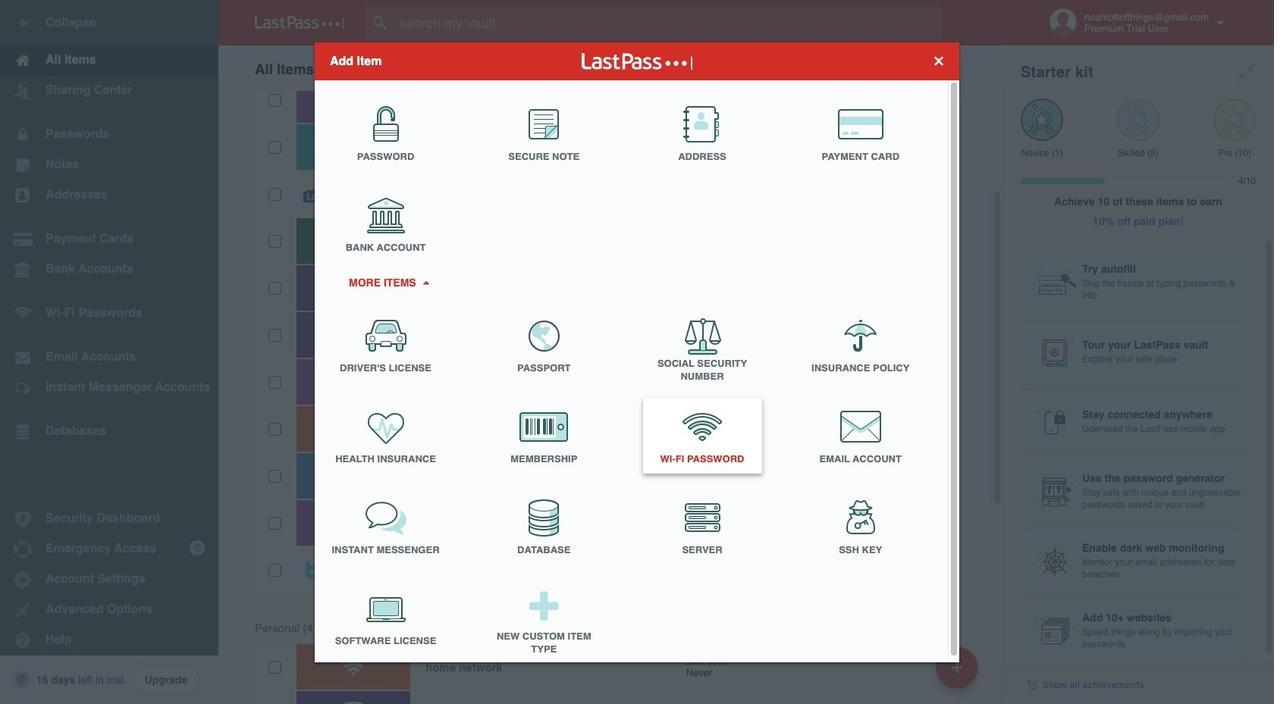 Task type: describe. For each thing, give the bounding box(es) containing it.
caret right image
[[420, 281, 431, 284]]

main navigation navigation
[[0, 0, 218, 705]]

new item navigation
[[931, 642, 988, 705]]

lastpass image
[[255, 16, 344, 30]]



Task type: locate. For each thing, give the bounding box(es) containing it.
vault options navigation
[[218, 46, 1003, 91]]

search my vault text field
[[366, 6, 972, 39]]

dialog
[[315, 42, 959, 667]]

Search search field
[[366, 6, 972, 39]]

new item image
[[952, 663, 963, 673]]



Task type: vqa. For each thing, say whether or not it's contained in the screenshot.
'text box'
no



